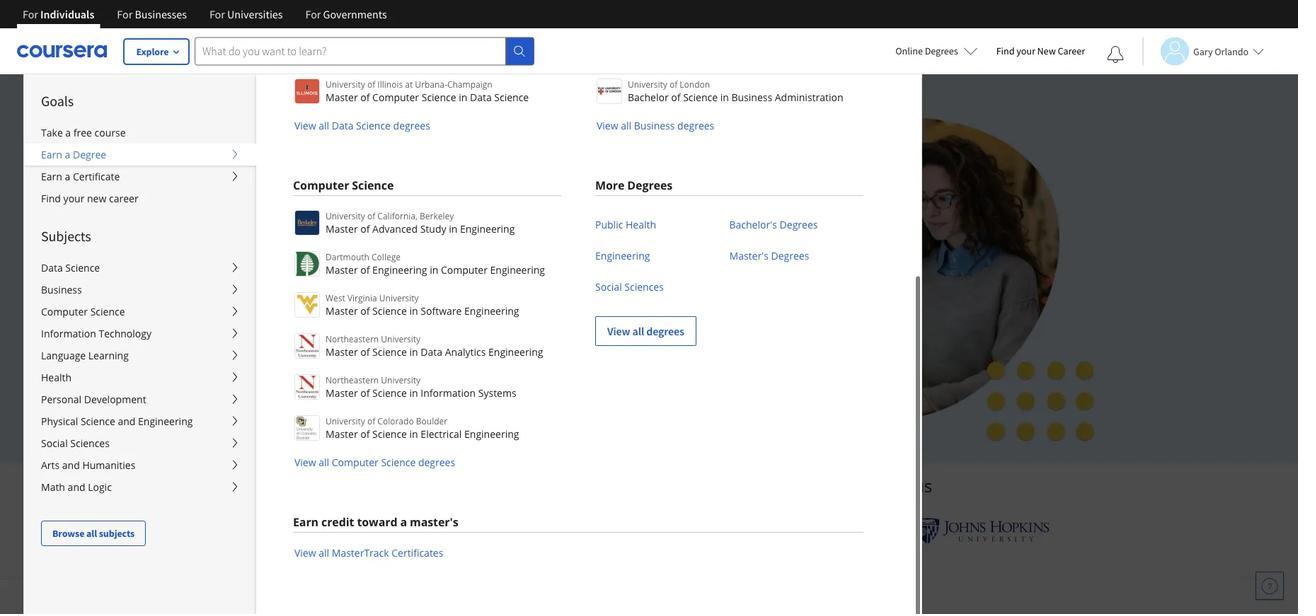 Task type: vqa. For each thing, say whether or not it's contained in the screenshot.
cancel
yes



Task type: locate. For each thing, give the bounding box(es) containing it.
day left free
[[298, 350, 316, 364]]

engineering inside university of california, berkeley master of advanced study in engineering
[[460, 222, 515, 235]]

for left universities
[[209, 7, 225, 21]]

0 horizontal spatial social
[[41, 437, 68, 450]]

world-
[[436, 199, 482, 220]]

university down 14-
[[326, 415, 365, 427]]

with left 14-
[[303, 383, 325, 397]]

language
[[41, 349, 86, 362]]

1 northeastern from the top
[[326, 333, 379, 345]]

day inside start 7-day free trial button
[[298, 350, 316, 364]]

None search field
[[195, 37, 534, 65]]

university
[[326, 78, 365, 90], [628, 78, 667, 90], [326, 210, 365, 222], [379, 292, 419, 304], [381, 333, 421, 345], [381, 374, 421, 386], [326, 415, 365, 427]]

champaign
[[447, 78, 493, 90]]

coursera plus image
[[239, 133, 454, 154]]

computer
[[372, 90, 419, 104], [293, 178, 349, 193], [441, 263, 488, 276], [41, 305, 88, 319], [332, 456, 379, 469]]

0 vertical spatial find
[[997, 45, 1015, 57]]

online
[[896, 45, 923, 57]]

guarantee
[[426, 383, 477, 397]]

1 horizontal spatial information
[[421, 386, 476, 400]]

7 master from the top
[[326, 427, 358, 441]]

projects,
[[239, 224, 301, 245]]

find left 'new'
[[997, 45, 1015, 57]]

college
[[372, 251, 401, 263]]

1 horizontal spatial sciences
[[625, 280, 664, 293]]

master down anytime at the left of page
[[326, 345, 358, 359]]

master's
[[410, 515, 458, 530]]

information up language
[[41, 327, 96, 341]]

of left colorado
[[367, 415, 375, 427]]

help center image
[[1262, 578, 1279, 595]]

university of illinois at urbana-champaign master of computer science in data science
[[326, 78, 529, 104]]

for left businesses
[[117, 7, 133, 21]]

0 vertical spatial your
[[1017, 45, 1036, 57]]

physical science and engineering button
[[24, 411, 256, 433]]

northeastern down trial
[[326, 374, 379, 386]]

view down social sciences link
[[607, 324, 630, 338]]

from
[[415, 475, 454, 498]]

for individuals
[[23, 7, 94, 21]]

data inside the university of illinois at urbana-champaign master of computer science in data science
[[470, 90, 492, 104]]

computer down the certificate
[[441, 263, 488, 276]]

and
[[305, 224, 333, 245], [118, 415, 135, 428], [62, 459, 80, 472], [659, 475, 689, 498], [68, 481, 85, 494]]

engineering down included
[[595, 249, 650, 262]]

earn inside dropdown button
[[41, 148, 62, 161]]

list containing master of advanced study in engineering
[[293, 209, 561, 470]]

earn for earn a certificate
[[41, 170, 62, 183]]

in inside university of california, berkeley master of advanced study in engineering
[[449, 222, 458, 235]]

health right public
[[626, 218, 656, 231]]

information up "boulder"
[[421, 386, 476, 400]]

ready
[[364, 224, 406, 245]]

northeastern
[[326, 333, 379, 345], [326, 374, 379, 386]]

view inside 'list'
[[607, 324, 630, 338]]

master right university of colorado boulder logo
[[326, 427, 358, 441]]

new
[[87, 192, 106, 205]]

computer science up information technology
[[41, 305, 125, 319]]

0 horizontal spatial business
[[41, 283, 82, 297]]

view all computer science degrees link
[[293, 456, 455, 469]]

view all business degrees
[[597, 119, 715, 132]]

university up bachelor
[[628, 78, 667, 90]]

for for businesses
[[117, 7, 133, 21]]

a for certificate
[[65, 170, 70, 183]]

0 horizontal spatial with
[[303, 383, 325, 397]]

engineering down college
[[372, 263, 427, 276]]

learning
[[88, 349, 129, 362]]

view all degrees list
[[595, 209, 864, 346]]

sas image
[[721, 520, 775, 543]]

a inside menu item
[[400, 515, 407, 530]]

0 horizontal spatial sciences
[[70, 437, 110, 450]]

1 master from the top
[[326, 90, 358, 104]]

plus
[[899, 475, 933, 498]]

university down what do you want to learn? text box
[[326, 78, 365, 90]]

degrees up on
[[627, 178, 673, 193]]

1 for from the left
[[23, 7, 38, 21]]

2 for from the left
[[117, 7, 133, 21]]

social sciences down engineering link
[[595, 280, 664, 293]]

computer science button
[[24, 301, 256, 323]]

0 vertical spatial northeastern university  logo image
[[295, 333, 320, 359]]

development
[[84, 393, 146, 406]]

university up colorado
[[381, 374, 421, 386]]

engineering inside west virginia university master of science in software engineering
[[464, 304, 519, 318]]

0 vertical spatial social
[[595, 280, 622, 293]]

to
[[365, 199, 380, 220]]

online degrees button
[[884, 35, 989, 67]]

view down university of colorado boulder logo
[[295, 456, 316, 469]]

computer up information technology
[[41, 305, 88, 319]]

0 horizontal spatial information
[[41, 327, 96, 341]]

2 vertical spatial business
[[41, 283, 82, 297]]

degrees for master's degrees
[[771, 249, 809, 262]]

list
[[293, 0, 561, 133], [595, 0, 864, 133], [293, 209, 561, 470]]

1 vertical spatial northeastern university  logo image
[[295, 375, 320, 400]]

engineering down class
[[460, 222, 515, 235]]

a inside dropdown button
[[65, 148, 70, 161]]

health inside view all degrees 'list'
[[626, 218, 656, 231]]

northeastern down anytime at the left of page
[[326, 333, 379, 345]]

social up "arts" at the bottom left of the page
[[41, 437, 68, 450]]

all inside 'list'
[[633, 324, 644, 338]]

0 horizontal spatial computer science
[[41, 305, 125, 319]]

of inside northeastern university master of science in data analytics engineering
[[361, 345, 370, 359]]

0 vertical spatial health
[[626, 218, 656, 231]]

0 vertical spatial earn
[[41, 148, 62, 161]]

courses,
[[521, 199, 582, 220]]

business left administration
[[732, 90, 772, 104]]

2 master from the top
[[326, 222, 358, 235]]

california,
[[378, 210, 418, 222]]

illinois
[[378, 78, 403, 90]]

in inside northeastern university master of science in information systems
[[410, 386, 418, 400]]

master inside the university of illinois at urbana-champaign master of computer science in data science
[[326, 90, 358, 104]]

in inside dartmouth college master of engineering in computer engineering
[[430, 263, 438, 276]]

1 vertical spatial health
[[41, 371, 72, 384]]

of down to
[[361, 222, 370, 235]]

3 master from the top
[[326, 263, 358, 276]]

all
[[319, 119, 329, 132], [621, 119, 632, 132], [633, 324, 644, 338], [319, 456, 329, 469], [86, 527, 97, 540], [319, 547, 329, 560]]

at
[[405, 78, 413, 90]]

0 vertical spatial day
[[298, 350, 316, 364]]

business
[[732, 90, 772, 104], [634, 119, 675, 132], [41, 283, 82, 297]]

london
[[680, 78, 710, 90]]

0 vertical spatial business
[[732, 90, 772, 104]]

university inside university of colorado boulder master of science in electrical engineering
[[326, 415, 365, 427]]

1 horizontal spatial computer science
[[293, 178, 394, 193]]

in inside northeastern university master of science in data analytics engineering
[[410, 345, 418, 359]]

view down 'university of london logo'
[[597, 119, 618, 132]]

0 horizontal spatial your
[[63, 192, 85, 205]]

duke university image
[[405, 518, 471, 541]]

arts
[[41, 459, 60, 472]]

1 horizontal spatial social sciences
[[595, 280, 664, 293]]

and down development on the left of the page
[[118, 415, 135, 428]]

2 vertical spatial earn
[[293, 515, 319, 530]]

northeastern university  logo image for master of science in data analytics engineering
[[295, 333, 320, 359]]

0 vertical spatial computer science
[[293, 178, 394, 193]]

1 vertical spatial social sciences
[[41, 437, 110, 450]]

master
[[326, 90, 358, 104], [326, 222, 358, 235], [326, 263, 358, 276], [326, 304, 358, 318], [326, 345, 358, 359], [326, 386, 358, 400], [326, 427, 358, 441]]

find for find your new career
[[41, 192, 61, 205]]

degrees inside popup button
[[925, 45, 958, 57]]

master down trial
[[326, 386, 358, 400]]

earn left credit
[[293, 515, 319, 530]]

and up university of michigan image
[[659, 475, 689, 498]]

a inside popup button
[[65, 170, 70, 183]]

degrees inside 'list'
[[647, 324, 684, 338]]

with left the coursera
[[784, 475, 818, 498]]

view all degrees
[[607, 324, 684, 338]]

find your new career
[[997, 45, 1085, 57]]

career
[[109, 192, 138, 205]]

computer science up access
[[293, 178, 394, 193]]

2 vertical spatial your
[[239, 249, 272, 270]]

of down london
[[671, 90, 681, 104]]

What do you want to learn? text field
[[195, 37, 506, 65]]

engineering up systems
[[488, 345, 543, 359]]

degrees right the online
[[925, 45, 958, 57]]

earn for earn credit toward a master's
[[293, 515, 319, 530]]

view down 'university of illinois at urbana-champaign' 'image'
[[295, 547, 316, 560]]

information
[[41, 327, 96, 341], [421, 386, 476, 400]]

0 vertical spatial northeastern
[[326, 333, 379, 345]]

data down champaign
[[470, 90, 492, 104]]

1 vertical spatial information
[[421, 386, 476, 400]]

your left 'new'
[[1017, 45, 1036, 57]]

0 horizontal spatial social sciences
[[41, 437, 110, 450]]

of inside northeastern university master of science in information systems
[[361, 386, 370, 400]]

programs—all
[[485, 224, 588, 245]]

of
[[367, 78, 375, 90], [670, 78, 678, 90], [361, 90, 370, 104], [671, 90, 681, 104], [367, 210, 375, 222], [361, 222, 370, 235], [361, 263, 370, 276], [361, 304, 370, 318], [361, 345, 370, 359], [361, 386, 370, 400], [367, 415, 375, 427], [361, 427, 370, 441]]

group
[[23, 0, 1298, 614]]

view for view all computer science degrees
[[295, 456, 316, 469]]

menu item
[[256, 0, 1298, 614]]

1 horizontal spatial business
[[634, 119, 675, 132]]

subscription
[[276, 249, 365, 270]]

job-
[[337, 224, 364, 245]]

university of london logo image
[[597, 79, 622, 104]]

science inside northeastern university master of science in information systems
[[372, 386, 407, 400]]

engineering down personal development popup button on the bottom left
[[138, 415, 193, 428]]

science inside university of colorado boulder master of science in electrical engineering
[[372, 427, 407, 441]]

master up view all data science degrees link
[[326, 90, 358, 104]]

social inside popup button
[[41, 437, 68, 450]]

browse all subjects
[[52, 527, 135, 540]]

university up job-
[[326, 210, 365, 222]]

information inside dropdown button
[[41, 327, 96, 341]]

and left logic
[[68, 481, 85, 494]]

$59 /month, cancel anytime
[[239, 317, 373, 331]]

health up personal
[[41, 371, 72, 384]]

northeastern inside northeastern university master of science in data analytics engineering
[[326, 333, 379, 345]]

universities
[[564, 475, 654, 498]]

1 vertical spatial earn
[[41, 170, 62, 183]]

all right browse
[[86, 527, 97, 540]]

northeastern university  logo image left 14-
[[295, 375, 320, 400]]

engineering inside dropdown button
[[138, 415, 193, 428]]

social sciences up arts and humanities
[[41, 437, 110, 450]]

health button
[[24, 367, 256, 389]]

university of illinois at urbana-champaign image
[[248, 520, 359, 543]]

master inside dartmouth college master of engineering in computer engineering
[[326, 263, 358, 276]]

software
[[421, 304, 462, 318]]

earn down take
[[41, 148, 62, 161]]

northeastern inside northeastern university master of science in information systems
[[326, 374, 379, 386]]

earn a degree
[[41, 148, 106, 161]]

northeastern university  logo image for master of science in information systems
[[295, 375, 320, 400]]

1 northeastern university  logo image from the top
[[295, 333, 320, 359]]

all down university of colorado boulder logo
[[319, 456, 329, 469]]

electrical
[[421, 427, 462, 441]]

master inside northeastern university master of science in information systems
[[326, 386, 358, 400]]

certificate
[[73, 170, 120, 183]]

your left new
[[63, 192, 85, 205]]

a left free
[[65, 126, 71, 139]]

1 horizontal spatial with
[[784, 475, 818, 498]]

4 for from the left
[[305, 7, 321, 21]]

1 vertical spatial social
[[41, 437, 68, 450]]

all for business
[[621, 119, 632, 132]]

and up subscription
[[305, 224, 333, 245]]

in inside the university of illinois at urbana-champaign master of computer science in data science
[[459, 90, 467, 104]]

of down virginia
[[361, 304, 370, 318]]

a left degree at top
[[65, 148, 70, 161]]

data left analytics
[[421, 345, 443, 359]]

show notifications image
[[1107, 46, 1124, 63]]

of inside west virginia university master of science in software engineering
[[361, 304, 370, 318]]

0 vertical spatial with
[[303, 383, 325, 397]]

university of california, berkeley master of advanced study in engineering
[[326, 210, 515, 235]]

trial
[[342, 350, 364, 364]]

class
[[482, 199, 517, 220]]

1 vertical spatial find
[[41, 192, 61, 205]]

berkeley
[[420, 210, 454, 222]]

business down the data science in the left of the page
[[41, 283, 82, 297]]

of down dartmouth
[[361, 263, 370, 276]]

view down university of illinois at urbana-champaign logo
[[295, 119, 316, 132]]

2 northeastern from the top
[[326, 374, 379, 386]]

14-
[[328, 383, 342, 397]]

a for free
[[65, 126, 71, 139]]

degrees up from
[[418, 456, 455, 469]]

5 master from the top
[[326, 345, 358, 359]]

social down engineering link
[[595, 280, 622, 293]]

0 vertical spatial social sciences
[[595, 280, 664, 293]]

northeastern university  logo image down $59 /month, cancel anytime
[[295, 333, 320, 359]]

1 horizontal spatial your
[[239, 249, 272, 270]]

coursera
[[823, 475, 895, 498]]

degree
[[73, 148, 106, 161]]

0 vertical spatial sciences
[[625, 280, 664, 293]]

free
[[318, 350, 339, 364]]

social sciences button
[[24, 433, 256, 455]]

university down west virginia university master of science in software engineering
[[381, 333, 421, 345]]

find inside explore menu element
[[41, 192, 61, 205]]

1 horizontal spatial day
[[342, 383, 360, 397]]

master down dartmouth
[[326, 263, 358, 276]]

degrees down social sciences link
[[647, 324, 684, 338]]

computer down illinois
[[372, 90, 419, 104]]

take
[[41, 126, 63, 139]]

0 horizontal spatial find
[[41, 192, 61, 205]]

university right virginia
[[379, 292, 419, 304]]

0 horizontal spatial health
[[41, 371, 72, 384]]

of right 14-
[[361, 386, 370, 400]]

math and logic button
[[24, 476, 256, 498]]

data down subjects
[[41, 261, 63, 275]]

1 vertical spatial sciences
[[70, 437, 110, 450]]

degrees down the university of illinois at urbana-champaign master of computer science in data science
[[393, 119, 430, 132]]

1 vertical spatial computer science
[[41, 305, 125, 319]]

a right toward
[[400, 515, 407, 530]]

engineering inside view all degrees 'list'
[[595, 249, 650, 262]]

earn credit toward a master's
[[293, 515, 458, 530]]

all inside button
[[86, 527, 97, 540]]

1 horizontal spatial social
[[595, 280, 622, 293]]

data inside northeastern university master of science in data analytics engineering
[[421, 345, 443, 359]]

engineering
[[460, 222, 515, 235], [595, 249, 650, 262], [372, 263, 427, 276], [490, 263, 545, 276], [464, 304, 519, 318], [488, 345, 543, 359], [138, 415, 193, 428], [464, 427, 519, 441]]

find down earn a certificate
[[41, 192, 61, 205]]

hec paris image
[[820, 517, 870, 546]]

sciences down engineering link
[[625, 280, 664, 293]]

earn inside popup button
[[41, 170, 62, 183]]

master down 'west'
[[326, 304, 358, 318]]

a down earn a degree
[[65, 170, 70, 183]]

science inside university of london bachelor of science in business administration
[[683, 90, 718, 104]]

university of illinois at urbana-champaign logo image
[[295, 79, 320, 104]]

information inside northeastern university master of science in information systems
[[421, 386, 476, 400]]

university inside west virginia university master of science in software engineering
[[379, 292, 419, 304]]

all down bachelor
[[621, 119, 632, 132]]

johns hopkins university image
[[915, 518, 1050, 544]]

your inside explore menu element
[[63, 192, 85, 205]]

bachelor's
[[730, 218, 777, 231]]

sciences up arts and humanities
[[70, 437, 110, 450]]

6 master from the top
[[326, 386, 358, 400]]

for for individuals
[[23, 7, 38, 21]]

1 horizontal spatial find
[[997, 45, 1015, 57]]

$399
[[252, 383, 274, 397]]

2 northeastern university  logo image from the top
[[295, 375, 320, 400]]

degrees down london
[[678, 119, 715, 132]]

1 vertical spatial your
[[63, 192, 85, 205]]

0 horizontal spatial day
[[298, 350, 316, 364]]

science inside popup button
[[65, 261, 100, 275]]

day left money-
[[342, 383, 360, 397]]

master inside west virginia university master of science in software engineering
[[326, 304, 358, 318]]

of down anytime at the left of page
[[361, 345, 370, 359]]

engineering down systems
[[464, 427, 519, 441]]

northeastern university  logo image
[[295, 333, 320, 359], [295, 375, 320, 400]]

engineering up analytics
[[464, 304, 519, 318]]

degrees down bachelor's degrees
[[771, 249, 809, 262]]

1 horizontal spatial health
[[626, 218, 656, 231]]

your
[[1017, 45, 1036, 57], [63, 192, 85, 205], [239, 249, 272, 270]]

boulder
[[416, 415, 448, 427]]

master down access
[[326, 222, 358, 235]]

math
[[41, 481, 65, 494]]

arts and humanities button
[[24, 455, 256, 476]]

4 master from the top
[[326, 304, 358, 318]]

individuals
[[40, 7, 94, 21]]

list containing bachelor of science in business administration
[[595, 0, 864, 133]]

your down projects, at top
[[239, 249, 272, 270]]

language learning button
[[24, 345, 256, 367]]

for for governments
[[305, 7, 321, 21]]

3 for from the left
[[209, 7, 225, 21]]

all down 'university of illinois at urbana-champaign' 'image'
[[319, 547, 329, 560]]

more
[[595, 178, 625, 193]]

back
[[400, 383, 424, 397]]

northeastern for master of science in information systems
[[326, 374, 379, 386]]

colorado
[[378, 415, 414, 427]]

earn inside menu item
[[293, 515, 319, 530]]

for left 'individuals'
[[23, 7, 38, 21]]

and right "arts" at the bottom left of the page
[[62, 459, 80, 472]]

engineering inside northeastern university master of science in data analytics engineering
[[488, 345, 543, 359]]

business down bachelor
[[634, 119, 675, 132]]

humanities
[[82, 459, 135, 472]]

for governments
[[305, 7, 387, 21]]

orlando
[[1215, 45, 1249, 58]]

engineering inside university of colorado boulder master of science in electrical engineering
[[464, 427, 519, 441]]

2 horizontal spatial business
[[732, 90, 772, 104]]

1 vertical spatial northeastern
[[326, 374, 379, 386]]

0 vertical spatial information
[[41, 327, 96, 341]]

for left governments
[[305, 7, 321, 21]]

view for view all mastertrack certificates
[[295, 547, 316, 560]]

2 horizontal spatial your
[[1017, 45, 1036, 57]]



Task type: describe. For each thing, give the bounding box(es) containing it.
logic
[[88, 481, 112, 494]]

dartmouth college logo image
[[295, 251, 320, 277]]

university inside northeastern university master of science in data analytics engineering
[[381, 333, 421, 345]]

math and logic
[[41, 481, 112, 494]]

northeastern university master of science in information systems
[[326, 374, 517, 400]]

computer up access
[[293, 178, 349, 193]]

computer inside dartmouth college master of engineering in computer engineering
[[441, 263, 488, 276]]

of up ready on the top of the page
[[367, 210, 375, 222]]

urbana-
[[415, 78, 447, 90]]

view for view all data science degrees
[[295, 119, 316, 132]]

dartmouth college master of engineering in computer engineering
[[326, 251, 545, 276]]

computer inside computer science popup button
[[41, 305, 88, 319]]

analytics
[[445, 345, 486, 359]]

google image
[[516, 518, 593, 544]]

browse
[[52, 527, 84, 540]]

1 vertical spatial day
[[342, 383, 360, 397]]

of inside dartmouth college master of engineering in computer engineering
[[361, 263, 370, 276]]

study
[[420, 222, 446, 235]]

and inside unlimited access to 7,000+ world-class courses, hands-on projects, and job-ready certificate programs—all included in your subscription
[[305, 224, 333, 245]]

public
[[595, 218, 623, 231]]

your for new
[[63, 192, 85, 205]]

view all degrees link
[[595, 316, 696, 346]]

bachelor's degrees link
[[730, 209, 818, 240]]

business inside university of london bachelor of science in business administration
[[732, 90, 772, 104]]

information technology
[[41, 327, 152, 341]]

degrees for online degrees
[[925, 45, 958, 57]]

$399 /year with 14-day money-back guarantee
[[252, 383, 477, 397]]

leading
[[502, 475, 560, 498]]

start 7-day free trial
[[261, 350, 364, 364]]

physical science and engineering
[[41, 415, 193, 428]]

explore
[[136, 45, 169, 58]]

university inside university of california, berkeley master of advanced study in engineering
[[326, 210, 365, 222]]

browse all subjects button
[[41, 521, 146, 547]]

start 7-day free trial button
[[239, 340, 387, 374]]

find for find your new career
[[997, 45, 1015, 57]]

data up "coursera plus" image
[[332, 119, 354, 132]]

learn
[[366, 475, 411, 498]]

all for data
[[319, 119, 329, 132]]

of up view all computer science degrees link
[[361, 427, 370, 441]]

goals
[[41, 92, 74, 110]]

computer science inside popup button
[[41, 305, 125, 319]]

social sciences link
[[595, 271, 664, 302]]

university inside university of london bachelor of science in business administration
[[628, 78, 667, 90]]

business inside popup button
[[41, 283, 82, 297]]

certificates
[[392, 547, 443, 560]]

university inside the university of illinois at urbana-champaign master of computer science in data science
[[326, 78, 365, 90]]

of left london
[[670, 78, 678, 90]]

earn a certificate button
[[24, 166, 256, 188]]

systems
[[478, 386, 517, 400]]

social inside view all degrees 'list'
[[595, 280, 622, 293]]

university of michigan image
[[638, 512, 675, 551]]

free
[[73, 126, 92, 139]]

a for degree
[[65, 148, 70, 161]]

in inside unlimited access to 7,000+ world-class courses, hands-on projects, and job-ready certificate programs—all included in your subscription
[[658, 224, 672, 245]]

all for mastertrack
[[319, 547, 329, 560]]

earn for earn a degree
[[41, 148, 62, 161]]

your for new
[[1017, 45, 1036, 57]]

/month,
[[256, 317, 296, 331]]

master's degrees
[[730, 249, 809, 262]]

bachelor's degrees
[[730, 218, 818, 231]]

personal
[[41, 393, 81, 406]]

explore button
[[124, 39, 189, 64]]

science inside northeastern university master of science in data analytics engineering
[[372, 345, 407, 359]]

bachelor
[[628, 90, 669, 104]]

degrees for more degrees
[[627, 178, 673, 193]]

data inside popup button
[[41, 261, 63, 275]]

all for degrees
[[633, 324, 644, 338]]

your inside unlimited access to 7,000+ world-class courses, hands-on projects, and job-ready certificate programs—all included in your subscription
[[239, 249, 272, 270]]

1 vertical spatial business
[[634, 119, 675, 132]]

science inside west virginia university master of science in software engineering
[[372, 304, 407, 318]]

$59
[[239, 317, 256, 331]]

companies
[[694, 475, 780, 498]]

list containing master of computer science in data science
[[293, 0, 561, 133]]

science inside popup button
[[90, 305, 125, 319]]

administration
[[775, 90, 844, 104]]

university of california, berkeley logo image
[[295, 210, 320, 236]]

business button
[[24, 279, 256, 301]]

take a free course link
[[24, 122, 256, 144]]

social sciences inside popup button
[[41, 437, 110, 450]]

credit
[[321, 515, 354, 530]]

information technology button
[[24, 323, 256, 345]]

of up "view all data science degrees"
[[361, 90, 370, 104]]

/year
[[274, 383, 301, 397]]

toward
[[357, 515, 397, 530]]

and inside dropdown button
[[118, 415, 135, 428]]

degrees for bachelor's degrees
[[780, 218, 818, 231]]

group containing goals
[[23, 0, 1298, 614]]

data science
[[41, 261, 100, 275]]

health inside dropdown button
[[41, 371, 72, 384]]

advanced
[[372, 222, 418, 235]]

start
[[261, 350, 286, 364]]

master inside university of california, berkeley master of advanced study in engineering
[[326, 222, 358, 235]]

gary orlando
[[1194, 45, 1249, 58]]

on
[[635, 199, 654, 220]]

public health link
[[595, 209, 656, 240]]

menu item containing computer science
[[256, 0, 1298, 614]]

science inside dropdown button
[[81, 415, 115, 428]]

access
[[314, 199, 361, 220]]

in inside university of colorado boulder master of science in electrical engineering
[[410, 427, 418, 441]]

west virginia university logo image
[[295, 292, 320, 318]]

gary orlando button
[[1143, 37, 1264, 65]]

public health
[[595, 218, 656, 231]]

computer inside the university of illinois at urbana-champaign master of computer science in data science
[[372, 90, 419, 104]]

7-
[[288, 350, 298, 364]]

career
[[1058, 45, 1085, 57]]

northeastern university master of science in data analytics engineering
[[326, 333, 543, 359]]

west virginia university master of science in software engineering
[[326, 292, 519, 318]]

social sciences inside view all degrees 'list'
[[595, 280, 664, 293]]

university inside northeastern university master of science in information systems
[[381, 374, 421, 386]]

explore menu element
[[24, 74, 256, 547]]

1 vertical spatial with
[[784, 475, 818, 498]]

subjects
[[99, 527, 135, 540]]

275+
[[459, 475, 497, 498]]

view for view all degrees
[[607, 324, 630, 338]]

master inside university of colorado boulder master of science in electrical engineering
[[326, 427, 358, 441]]

sciences inside view all degrees 'list'
[[625, 280, 664, 293]]

find your new career link
[[24, 188, 256, 210]]

governments
[[323, 7, 387, 21]]

university of colorado boulder logo image
[[295, 416, 320, 441]]

master inside northeastern university master of science in data analytics engineering
[[326, 345, 358, 359]]

for for universities
[[209, 7, 225, 21]]

view all data science degrees link
[[293, 119, 430, 132]]

engineering down "programs—all"
[[490, 263, 545, 276]]

course
[[95, 126, 126, 139]]

more degrees
[[595, 178, 673, 193]]

sciences inside popup button
[[70, 437, 110, 450]]

unlimited
[[239, 199, 310, 220]]

language learning
[[41, 349, 129, 362]]

all for computer
[[319, 456, 329, 469]]

banner navigation
[[11, 0, 398, 28]]

in inside west virginia university master of science in software engineering
[[410, 304, 418, 318]]

hands-
[[586, 199, 635, 220]]

west
[[326, 292, 345, 304]]

virginia
[[348, 292, 377, 304]]

of left illinois
[[367, 78, 375, 90]]

northeastern for master of science in data analytics engineering
[[326, 333, 379, 345]]

view all computer science degrees
[[295, 456, 455, 469]]

in inside university of london bachelor of science in business administration
[[720, 90, 729, 104]]

view all data science degrees
[[295, 119, 430, 132]]

view all business degrees link
[[595, 119, 715, 132]]

all for subjects
[[86, 527, 97, 540]]

computer up learn
[[332, 456, 379, 469]]

learn from 275+ leading universities and companies with coursera plus
[[366, 475, 933, 498]]

master's degrees link
[[730, 240, 809, 271]]

view for view all business degrees
[[597, 119, 618, 132]]

coursera image
[[17, 40, 107, 62]]

find your new career link
[[989, 42, 1092, 60]]



